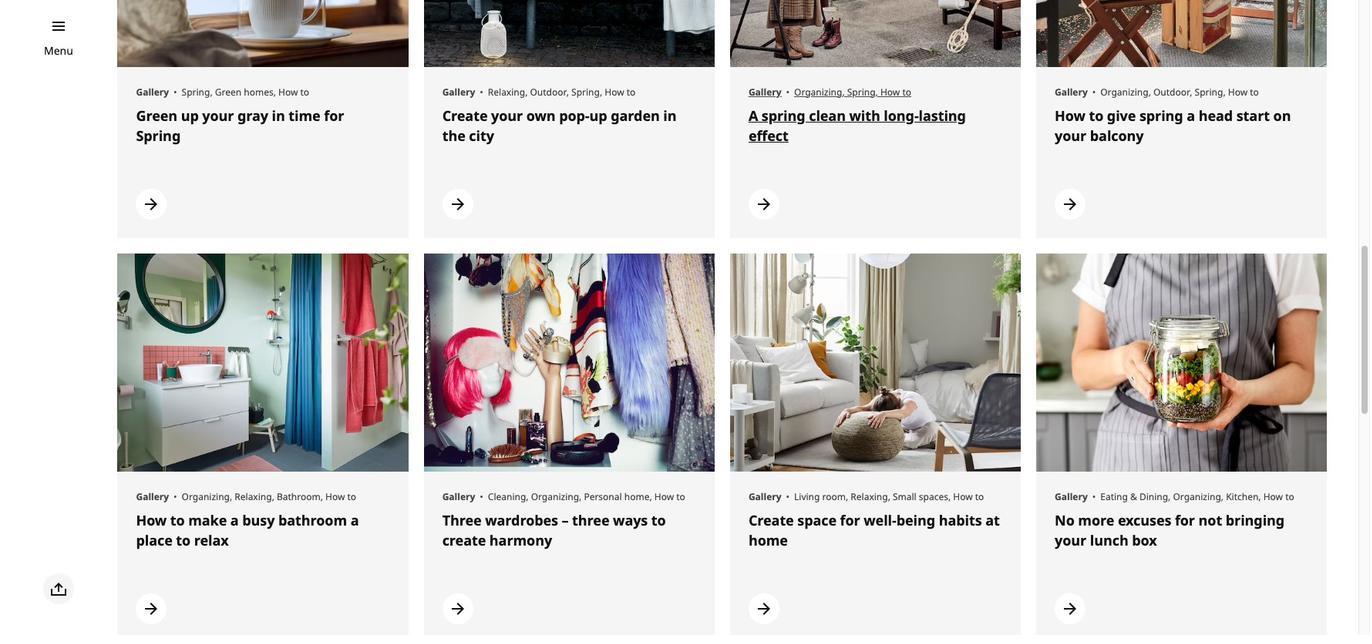 Task type: locate. For each thing, give the bounding box(es) containing it.
how up place
[[136, 511, 167, 529]]

at
[[985, 511, 1000, 529]]

2 horizontal spatial for
[[1175, 511, 1195, 529]]

spring
[[182, 85, 210, 99], [571, 85, 600, 99], [847, 85, 875, 99], [1195, 85, 1223, 99], [136, 126, 181, 145]]

for left not
[[1175, 511, 1195, 529]]

how up the long-
[[880, 85, 900, 99]]

a left head
[[1187, 106, 1195, 125]]

gallery for how to make a busy bathroom a place to relax
[[136, 490, 169, 503]]

up
[[181, 106, 199, 125], [589, 106, 607, 125]]

1 horizontal spatial a
[[351, 511, 359, 529]]

up inside green up your gray in time for spring
[[181, 106, 199, 125]]

0 vertical spatial home
[[624, 490, 649, 503]]

up left garden
[[589, 106, 607, 125]]

organizing up not
[[1173, 490, 1221, 503]]

a spring clean with long-lasting effect
[[749, 106, 966, 145]]

relaxing
[[488, 85, 525, 99], [235, 490, 272, 503], [851, 490, 888, 503]]

1 horizontal spatial home
[[749, 531, 788, 549]]

eating & dining organizing kitchen how to
[[1100, 490, 1294, 503]]

&
[[1130, 490, 1137, 503]]

up down spring green homes how to
[[181, 106, 199, 125]]

2 in from the left
[[663, 106, 677, 125]]

how inside how to make a busy bathroom a place to relax
[[136, 511, 167, 529]]

in
[[272, 106, 285, 125], [663, 106, 677, 125]]

your left 'gray'
[[202, 106, 234, 125]]

organizing for organizing outdoor spring how to
[[1100, 85, 1148, 99]]

gallery for how to give spring a head start on your balcony
[[1055, 85, 1088, 99]]

for down room
[[840, 511, 860, 529]]

0 horizontal spatial spring
[[762, 106, 805, 125]]

in inside green up your gray in time for spring
[[272, 106, 285, 125]]

create your own pop-up garden in the city
[[442, 106, 677, 145]]

1 up from the left
[[181, 106, 199, 125]]

your inside the how to give spring a head start on your balcony
[[1055, 126, 1086, 145]]

0 horizontal spatial relaxing
[[235, 490, 272, 503]]

create for home
[[749, 511, 794, 529]]

menu button
[[44, 42, 73, 59]]

not
[[1199, 511, 1222, 529]]

outdoor up the how to give spring a head start on your balcony
[[1153, 85, 1190, 99]]

organizing
[[794, 85, 842, 99], [1100, 85, 1148, 99], [182, 490, 230, 503], [531, 490, 579, 503], [1173, 490, 1221, 503]]

create left space at right
[[749, 511, 794, 529]]

relaxing up well-
[[851, 490, 888, 503]]

to
[[300, 85, 309, 99], [627, 85, 636, 99], [902, 85, 911, 99], [1250, 85, 1259, 99], [1089, 106, 1103, 125], [347, 490, 356, 503], [676, 490, 685, 503], [975, 490, 984, 503], [1285, 490, 1294, 503], [170, 511, 185, 529], [651, 511, 666, 529], [176, 531, 191, 549]]

create inside 'create your own pop-up garden in the city'
[[442, 106, 488, 125]]

excuses
[[1118, 511, 1171, 529]]

green up your gray in time for spring
[[136, 106, 344, 145]]

0 horizontal spatial in
[[272, 106, 285, 125]]

for
[[324, 106, 344, 125], [840, 511, 860, 529], [1175, 511, 1195, 529]]

three
[[572, 511, 609, 529]]

how up habits
[[953, 490, 973, 503]]

create
[[442, 106, 488, 125], [749, 511, 794, 529]]

1 outdoor from the left
[[530, 85, 566, 99]]

head
[[1199, 106, 1233, 125]]

0 horizontal spatial a
[[230, 511, 239, 529]]

home
[[624, 490, 649, 503], [749, 531, 788, 549]]

gallery for green up your gray in time for spring
[[136, 85, 169, 99]]

organizing for organizing relaxing bathroom how to
[[182, 490, 230, 503]]

for right time on the top left of page
[[324, 106, 344, 125]]

0 horizontal spatial green
[[136, 106, 177, 125]]

a
[[749, 106, 758, 125]]

1 spring from the left
[[762, 106, 805, 125]]

outdoor for spring
[[1153, 85, 1190, 99]]

spring inside green up your gray in time for spring
[[136, 126, 181, 145]]

0 horizontal spatial up
[[181, 106, 199, 125]]

1 horizontal spatial for
[[840, 511, 860, 529]]

1 horizontal spatial in
[[663, 106, 677, 125]]

wardrobes
[[485, 511, 558, 529]]

living
[[794, 490, 820, 503]]

create up the on the left
[[442, 106, 488, 125]]

how up time on the top left of page
[[278, 85, 298, 99]]

0 horizontal spatial outdoor
[[530, 85, 566, 99]]

menu
[[44, 43, 73, 58]]

1 vertical spatial green
[[136, 106, 177, 125]]

1 horizontal spatial outdoor
[[1153, 85, 1190, 99]]

green
[[215, 85, 241, 99], [136, 106, 177, 125]]

green inside green up your gray in time for spring
[[136, 106, 177, 125]]

with
[[849, 106, 880, 125]]

busy
[[242, 511, 275, 529]]

2 horizontal spatial relaxing
[[851, 490, 888, 503]]

1 horizontal spatial create
[[749, 511, 794, 529]]

create inside "create space for well-being habits at home"
[[749, 511, 794, 529]]

gray
[[237, 106, 268, 125]]

to inside the how to give spring a head start on your balcony
[[1089, 106, 1103, 125]]

more
[[1078, 511, 1114, 529]]

organizing up make
[[182, 490, 230, 503]]

how left give on the right top of the page
[[1055, 106, 1085, 125]]

your left balcony
[[1055, 126, 1086, 145]]

in right 'gray'
[[272, 106, 285, 125]]

outdoor
[[530, 85, 566, 99], [1153, 85, 1190, 99]]

box
[[1132, 531, 1157, 549]]

gallery for a spring clean with long-lasting effect
[[749, 85, 781, 99]]

1 in from the left
[[272, 106, 285, 125]]

bathroom
[[277, 490, 321, 503]]

gallery
[[136, 85, 169, 99], [442, 85, 475, 99], [749, 85, 781, 99], [1055, 85, 1088, 99], [136, 490, 169, 503], [442, 490, 475, 503], [749, 490, 781, 503], [1055, 490, 1088, 503]]

gallery for three wardrobes – three ways to create harmony
[[442, 490, 475, 503]]

personal
[[584, 490, 622, 503]]

2 up from the left
[[589, 106, 607, 125]]

spring up effect
[[762, 106, 805, 125]]

0 horizontal spatial for
[[324, 106, 344, 125]]

gallery for create your own pop-up garden in the city
[[442, 85, 475, 99]]

2 spring from the left
[[1139, 106, 1183, 125]]

your down no
[[1055, 531, 1086, 549]]

spring
[[762, 106, 805, 125], [1139, 106, 1183, 125]]

how
[[278, 85, 298, 99], [605, 85, 624, 99], [880, 85, 900, 99], [1228, 85, 1248, 99], [1055, 106, 1085, 125], [325, 490, 345, 503], [654, 490, 674, 503], [953, 490, 973, 503], [1263, 490, 1283, 503], [136, 511, 167, 529]]

0 horizontal spatial create
[[442, 106, 488, 125]]

living room relaxing small spaces how to
[[794, 490, 984, 503]]

your
[[202, 106, 234, 125], [491, 106, 523, 125], [1055, 126, 1086, 145], [1055, 531, 1086, 549]]

gallery for create space for well-being habits at home
[[749, 490, 781, 503]]

a
[[1187, 106, 1195, 125], [230, 511, 239, 529], [351, 511, 359, 529]]

2 outdoor from the left
[[1153, 85, 1190, 99]]

your inside 'create your own pop-up garden in the city'
[[491, 106, 523, 125]]

1 vertical spatial home
[[749, 531, 788, 549]]

harmony
[[489, 531, 552, 549]]

small
[[893, 490, 916, 503]]

garden
[[611, 106, 660, 125]]

organizing up clean
[[794, 85, 842, 99]]

your up city
[[491, 106, 523, 125]]

how up bringing
[[1263, 490, 1283, 503]]

0 vertical spatial green
[[215, 85, 241, 99]]

spring inside a spring clean with long-lasting effect
[[762, 106, 805, 125]]

give
[[1107, 106, 1136, 125]]

place
[[136, 531, 172, 549]]

a left busy
[[230, 511, 239, 529]]

1 horizontal spatial up
[[589, 106, 607, 125]]

2 horizontal spatial a
[[1187, 106, 1195, 125]]

a right bathroom at the left of page
[[351, 511, 359, 529]]

long-
[[884, 106, 919, 125]]

no
[[1055, 511, 1075, 529]]

organizing up give on the right top of the page
[[1100, 85, 1148, 99]]

1 horizontal spatial spring
[[1139, 106, 1183, 125]]

create for the
[[442, 106, 488, 125]]

relaxing up busy
[[235, 490, 272, 503]]

1 vertical spatial create
[[749, 511, 794, 529]]

spring down organizing outdoor spring how to
[[1139, 106, 1183, 125]]

three wardrobes – three ways to create harmony
[[442, 511, 666, 549]]

homes
[[244, 85, 273, 99]]

relaxing up city
[[488, 85, 525, 99]]

time
[[289, 106, 320, 125]]

for inside no more excuses for not bringing your lunch box
[[1175, 511, 1195, 529]]

in right garden
[[663, 106, 677, 125]]

0 horizontal spatial home
[[624, 490, 649, 503]]

0 vertical spatial create
[[442, 106, 488, 125]]

outdoor up own
[[530, 85, 566, 99]]



Task type: vqa. For each thing, say whether or not it's contained in the screenshot.
in
yes



Task type: describe. For each thing, give the bounding box(es) containing it.
in inside 'create your own pop-up garden in the city'
[[663, 106, 677, 125]]

cleaning
[[488, 490, 526, 503]]

on
[[1273, 106, 1291, 125]]

organizing spring how to
[[794, 85, 911, 99]]

ways
[[613, 511, 648, 529]]

how up 'start' at the right top
[[1228, 85, 1248, 99]]

kitchen
[[1226, 490, 1259, 503]]

lunch
[[1090, 531, 1128, 549]]

relaxing outdoor spring how to
[[488, 85, 636, 99]]

relax
[[194, 531, 229, 549]]

for inside "create space for well-being habits at home"
[[840, 511, 860, 529]]

organizing for organizing spring how to
[[794, 85, 842, 99]]

spring inside the how to give spring a head start on your balcony
[[1139, 106, 1183, 125]]

organizing outdoor spring how to
[[1100, 85, 1259, 99]]

space
[[797, 511, 837, 529]]

city
[[469, 126, 494, 145]]

create
[[442, 531, 486, 549]]

gallery for no more excuses for not bringing your lunch box
[[1055, 490, 1088, 503]]

balcony
[[1090, 126, 1144, 145]]

how right personal
[[654, 490, 674, 503]]

outdoor for pop-
[[530, 85, 566, 99]]

eating
[[1100, 490, 1128, 503]]

1 horizontal spatial green
[[215, 85, 241, 99]]

create space for well-being habits at home
[[749, 511, 1000, 549]]

organizing up –
[[531, 490, 579, 503]]

effect
[[749, 126, 788, 145]]

make
[[188, 511, 227, 529]]

how to make a busy bathroom a place to relax
[[136, 511, 359, 549]]

habits
[[939, 511, 982, 529]]

lasting
[[919, 106, 966, 125]]

start
[[1236, 106, 1270, 125]]

how to give spring a head start on your balcony
[[1055, 106, 1291, 145]]

up inside 'create your own pop-up garden in the city'
[[589, 106, 607, 125]]

for inside green up your gray in time for spring
[[324, 106, 344, 125]]

organizing relaxing bathroom how to
[[182, 490, 356, 503]]

how up bathroom at the left of page
[[325, 490, 345, 503]]

spring green homes how to
[[182, 85, 309, 99]]

bathroom
[[278, 511, 347, 529]]

pop-
[[559, 106, 589, 125]]

bringing
[[1226, 511, 1285, 529]]

no more excuses for not bringing your lunch box
[[1055, 511, 1285, 549]]

the
[[442, 126, 465, 145]]

three
[[442, 511, 482, 529]]

how up garden
[[605, 85, 624, 99]]

home inside "create space for well-being habits at home"
[[749, 531, 788, 549]]

clean
[[809, 106, 846, 125]]

your inside no more excuses for not bringing your lunch box
[[1055, 531, 1086, 549]]

room
[[822, 490, 846, 503]]

cleaning organizing personal home how to
[[488, 490, 685, 503]]

dining
[[1139, 490, 1168, 503]]

how inside the how to give spring a head start on your balcony
[[1055, 106, 1085, 125]]

to inside 'three wardrobes – three ways to create harmony'
[[651, 511, 666, 529]]

your inside green up your gray in time for spring
[[202, 106, 234, 125]]

1 horizontal spatial relaxing
[[488, 85, 525, 99]]

well-
[[864, 511, 896, 529]]

a inside the how to give spring a head start on your balcony
[[1187, 106, 1195, 125]]

own
[[526, 106, 556, 125]]

spaces
[[919, 490, 948, 503]]

–
[[562, 511, 569, 529]]

being
[[896, 511, 935, 529]]



